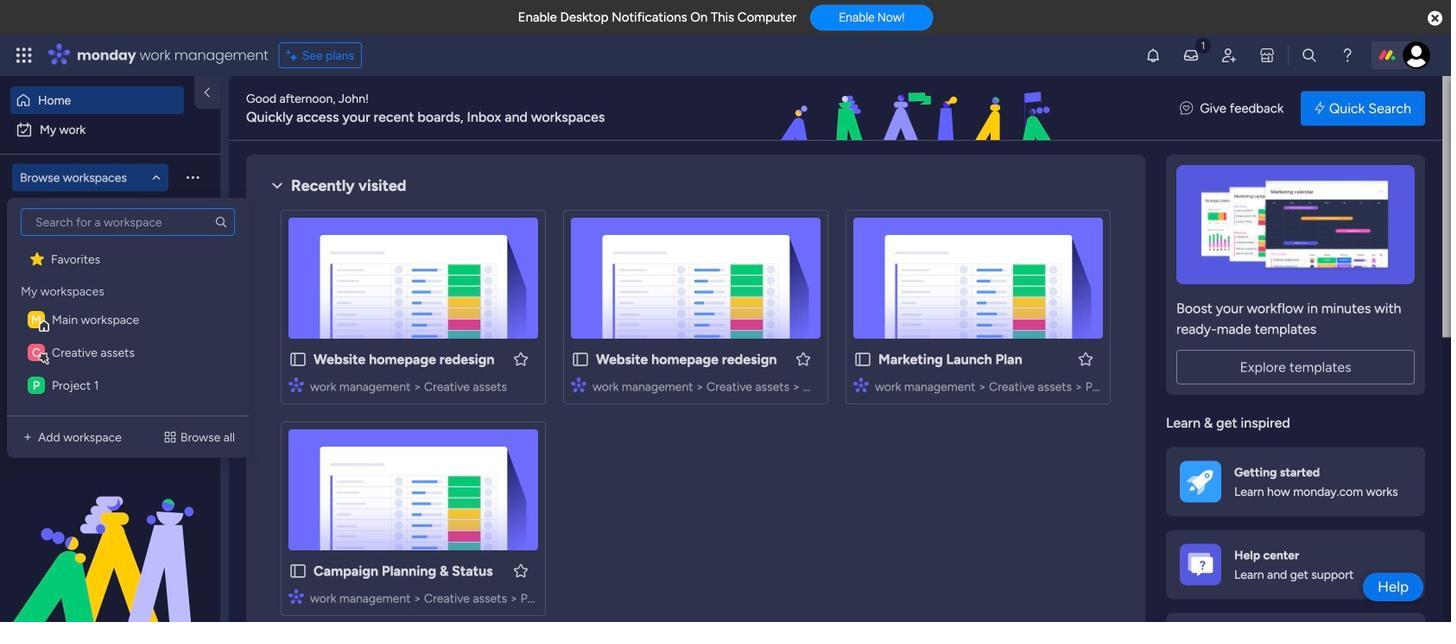 Task type: locate. For each thing, give the bounding box(es) containing it.
dapulse close image
[[1428, 10, 1443, 28]]

1 public board image from the left
[[289, 350, 308, 369]]

my workspaces row
[[21, 276, 104, 300]]

workspace image for main workspace element
[[28, 311, 45, 328]]

workspace image inside creative assets element
[[28, 344, 45, 361]]

0 horizontal spatial service icon image
[[21, 430, 35, 444]]

0 vertical spatial lottie animation image
[[678, 76, 1163, 142]]

3 workspace image from the top
[[28, 377, 45, 394]]

1 vertical spatial option
[[10, 116, 210, 143]]

v2 bolt switch image
[[1315, 99, 1325, 118]]

0 horizontal spatial add to favorites image
[[512, 562, 530, 579]]

select product image
[[16, 47, 33, 64]]

0 horizontal spatial public board image
[[289, 350, 308, 369]]

1 vertical spatial workspace image
[[28, 344, 45, 361]]

1 vertical spatial lottie animation image
[[0, 448, 220, 622]]

1 workspace image from the top
[[28, 311, 45, 328]]

workspace image
[[28, 311, 45, 328], [28, 344, 45, 361], [28, 377, 45, 394]]

0 vertical spatial option
[[10, 86, 184, 114]]

2 vertical spatial workspace image
[[28, 377, 45, 394]]

list box
[[17, 208, 238, 402]]

1 horizontal spatial lottie animation element
[[678, 76, 1163, 142]]

add to favorites image for 3rd public board image from right
[[512, 350, 530, 368]]

main workspace element
[[21, 303, 235, 336]]

1 vertical spatial lottie animation element
[[0, 448, 220, 622]]

tree grid
[[21, 243, 235, 402]]

2 workspace image from the top
[[28, 344, 45, 361]]

project 1 element
[[21, 369, 235, 402]]

0 vertical spatial workspace image
[[28, 311, 45, 328]]

help image
[[1339, 47, 1357, 64]]

add to favorites image
[[512, 350, 530, 368], [795, 350, 812, 368]]

0 vertical spatial lottie animation element
[[678, 76, 1163, 142]]

Search in workspace field
[[36, 204, 144, 224]]

None search field
[[21, 208, 235, 236]]

public board image
[[289, 350, 308, 369], [571, 350, 590, 369], [854, 350, 873, 369]]

workspace image for creative assets element
[[28, 344, 45, 361]]

2 horizontal spatial public board image
[[854, 350, 873, 369]]

0 horizontal spatial lottie animation image
[[0, 448, 220, 622]]

service icon image
[[21, 430, 35, 444], [163, 430, 177, 444]]

2 add to favorites image from the left
[[795, 350, 812, 368]]

lottie animation element
[[678, 76, 1163, 142], [0, 448, 220, 622]]

Search for content search field
[[21, 208, 235, 236]]

1 horizontal spatial add to favorites image
[[795, 350, 812, 368]]

1 image
[[1196, 35, 1211, 55]]

1 horizontal spatial add to favorites image
[[1077, 350, 1095, 368]]

1 horizontal spatial service icon image
[[163, 430, 177, 444]]

quick search results list box
[[267, 196, 1225, 622]]

templates image image
[[1182, 165, 1410, 284]]

add to favorites image
[[1077, 350, 1095, 368], [512, 562, 530, 579]]

search everything image
[[1301, 47, 1319, 64]]

search image
[[214, 215, 228, 229]]

invite members image
[[1221, 47, 1238, 64]]

lottie animation image
[[678, 76, 1163, 142], [0, 448, 220, 622]]

1 add to favorites image from the left
[[512, 350, 530, 368]]

1 horizontal spatial public board image
[[571, 350, 590, 369]]

v2 star 2 image
[[30, 251, 44, 267]]

v2 user feedback image
[[1180, 99, 1193, 118]]

option
[[10, 86, 184, 114], [10, 116, 210, 143]]

0 horizontal spatial add to favorites image
[[512, 350, 530, 368]]

workspace image inside project 1 element
[[28, 377, 45, 394]]



Task type: describe. For each thing, give the bounding box(es) containing it.
0 vertical spatial add to favorites image
[[1077, 350, 1095, 368]]

1 horizontal spatial lottie animation image
[[678, 76, 1163, 142]]

1 option from the top
[[10, 86, 184, 114]]

add to favorites image for second public board image from the right
[[795, 350, 812, 368]]

getting started element
[[1166, 447, 1426, 516]]

see plans image
[[287, 46, 302, 65]]

workspace options image
[[184, 168, 201, 186]]

update feed image
[[1183, 47, 1200, 64]]

1 service icon image from the left
[[21, 430, 35, 444]]

1 vertical spatial add to favorites image
[[512, 562, 530, 579]]

2 public board image from the left
[[571, 350, 590, 369]]

component image
[[571, 377, 587, 393]]

favorites element
[[21, 243, 235, 276]]

3 public board image from the left
[[854, 350, 873, 369]]

notifications image
[[1145, 47, 1162, 64]]

public board image
[[289, 562, 308, 581]]

2 service icon image from the left
[[163, 430, 177, 444]]

monday marketplace image
[[1259, 47, 1276, 64]]

creative assets element
[[21, 336, 235, 369]]

close recently visited image
[[267, 175, 288, 196]]

2 option from the top
[[10, 116, 210, 143]]

help center element
[[1166, 530, 1426, 599]]

0 horizontal spatial lottie animation element
[[0, 448, 220, 622]]

workspace image for project 1 element
[[28, 377, 45, 394]]

john smith image
[[1403, 41, 1431, 69]]



Task type: vqa. For each thing, say whether or not it's contained in the screenshot.
left Public board image
yes



